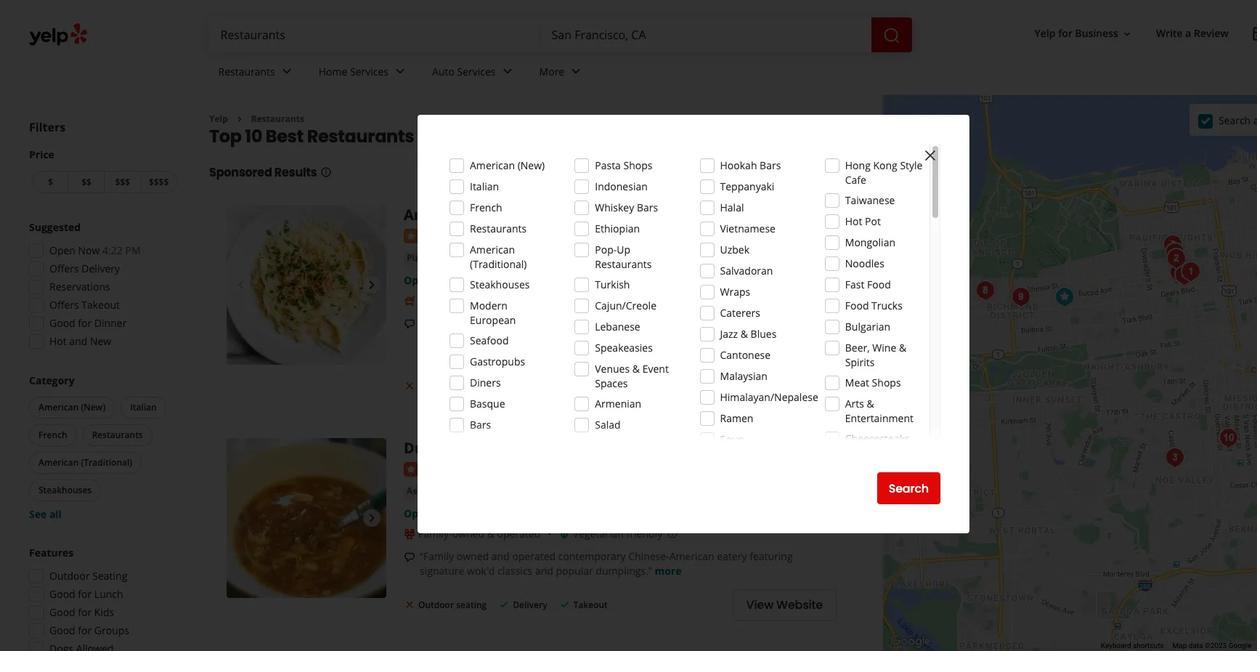 Task type: locate. For each thing, give the bounding box(es) containing it.
italian button
[[438, 251, 472, 265], [121, 397, 166, 419]]

open down "suggested"
[[49, 243, 76, 257]]

1 horizontal spatial american (new)
[[470, 158, 545, 172]]

american inside "family owned and operated contemporary chinese-american eatery featuring signature wok'd classics and popular dumplings."
[[670, 549, 715, 563]]

italian button inside group
[[121, 397, 166, 419]]

a for write
[[1186, 26, 1192, 40]]

restaurants link right 16 chevron right v2 icon
[[251, 113, 304, 125]]

view website down cantonese
[[747, 378, 823, 395]]

2 good from the top
[[49, 587, 75, 601]]

italian up restaurants button on the left of page
[[130, 401, 157, 413]]

3 good from the top
[[49, 605, 75, 619]]

home
[[319, 64, 348, 78]]

1 vertical spatial offers
[[49, 298, 79, 312]]

american (traditional) up steakhouses button
[[39, 456, 132, 469]]

good for dinner
[[49, 316, 127, 330]]

outdoor up the good for lunch
[[49, 569, 90, 583]]

yelp inside 'button'
[[1035, 26, 1056, 40]]

4:22
[[103, 243, 123, 257]]

owned inside "family owned and operated contemporary chinese-american eatery featuring signature wok'd classics and popular dumplings."
[[457, 549, 489, 563]]

1 horizontal spatial search
[[1219, 113, 1251, 127]]

dumpling baby china bistro image
[[1051, 282, 1080, 311], [227, 438, 387, 598]]

himalayan/nepalese
[[720, 390, 819, 404]]

yelp left the business
[[1035, 26, 1056, 40]]

1 horizontal spatial delivery
[[513, 599, 548, 611]]

1 horizontal spatial steakhouses
[[470, 278, 530, 291]]

gate
[[692, 331, 712, 344]]

1 vertical spatial american (traditional)
[[39, 456, 132, 469]]

write a review link
[[1151, 21, 1235, 47]]

today,
[[638, 316, 670, 330]]

yelp left 16 chevron right v2 icon
[[209, 113, 228, 125]]

and down good for dinner
[[69, 334, 87, 348]]

american (traditional) inside search dialog
[[470, 243, 527, 271]]

group
[[25, 220, 180, 353], [26, 373, 180, 522], [25, 546, 180, 651]]

services for auto services
[[457, 64, 496, 78]]

1 vertical spatial seating
[[456, 599, 487, 611]]

offers down reservations
[[49, 298, 79, 312]]

american (new) inside search dialog
[[470, 158, 545, 172]]

dumpling story image
[[1161, 238, 1190, 267]]

0 vertical spatial view website
[[747, 378, 823, 395]]

hot inside search dialog
[[846, 214, 863, 228]]

0 horizontal spatial italian button
[[121, 397, 166, 419]]

ordered
[[420, 331, 458, 344]]

1 horizontal spatial bars
[[637, 201, 658, 214]]

outdoor seating down signature
[[419, 599, 487, 611]]

outdoor seating down order…"
[[419, 380, 487, 393]]

view down featuring
[[747, 597, 774, 613]]

16 vegetarian v2 image
[[559, 528, 570, 540]]

takeout up dinner
[[82, 298, 120, 312]]

contemporary
[[559, 549, 626, 563]]

0 vertical spatial hot
[[846, 214, 863, 228]]

outdoor inside group
[[49, 569, 90, 583]]

24 chevron down v2 image right more
[[568, 63, 585, 80]]

close image
[[922, 147, 940, 164]]

shops up arts & entertainment on the right bottom of page
[[872, 376, 901, 389]]

projects image
[[1253, 26, 1258, 44]]

0 horizontal spatial services
[[350, 64, 389, 78]]

0 horizontal spatial american (new)
[[39, 401, 106, 413]]

1 vertical spatial next image
[[363, 509, 381, 527]]

with
[[798, 331, 818, 344]]

1 horizontal spatial (new)
[[518, 158, 545, 172]]

sponsored
[[209, 165, 272, 181]]

2 vertical spatial outdoor
[[419, 599, 454, 611]]

2 services from the left
[[457, 64, 496, 78]]

24 chevron down v2 image left home
[[278, 63, 296, 80]]

16 speech v2 image
[[404, 318, 416, 330], [404, 551, 416, 563]]

restaurants link up 16 chevron right v2 icon
[[207, 52, 307, 94]]

outdoor seating
[[419, 380, 487, 393], [419, 599, 487, 611]]

0 vertical spatial american (new)
[[470, 158, 545, 172]]

0 vertical spatial offers
[[49, 262, 79, 275]]

$$$ button
[[104, 171, 140, 193]]

wraps
[[720, 285, 751, 299]]

view down cantonese
[[747, 378, 774, 395]]

for for business
[[1059, 26, 1073, 40]]

search
[[1219, 113, 1251, 127], [889, 480, 929, 497]]

offers up reservations
[[49, 262, 79, 275]]

search dialog
[[0, 0, 1258, 651]]

french inside french button
[[39, 429, 67, 441]]

good down good for kids
[[49, 623, 75, 637]]

1 horizontal spatial yelp
[[1035, 26, 1056, 40]]

user actions element
[[1024, 20, 1258, 49]]

american down "category"
[[39, 401, 79, 413]]

2 24 chevron down v2 image from the left
[[392, 63, 409, 80]]

& right wine
[[900, 341, 907, 355]]

hot down good for dinner
[[49, 334, 67, 348]]

outdoor for dumpling
[[419, 599, 454, 611]]

food up food trucks
[[868, 278, 891, 291]]

for left the business
[[1059, 26, 1073, 40]]

"i
[[420, 316, 426, 330]]

0 vertical spatial owned
[[452, 527, 485, 540]]

$ button
[[32, 171, 68, 193]]

(traditional) down "3.1"
[[470, 257, 527, 271]]

& right 'jazz'
[[741, 327, 748, 341]]

pm down mission
[[486, 273, 502, 287]]

seating down wok'd
[[456, 599, 487, 611]]

0 horizontal spatial friendly
[[586, 294, 622, 307]]

16 checkmark v2 image for delivery
[[499, 599, 510, 610]]

reservations
[[49, 280, 110, 294]]

24 chevron down v2 image left auto at the left of page
[[392, 63, 409, 80]]

2 outdoor seating from the top
[[419, 599, 487, 611]]

16 speech v2 image left "i
[[404, 318, 416, 330]]

1 vertical spatial french
[[39, 429, 67, 441]]

1 vertical spatial at
[[764, 316, 773, 330]]

$$
[[82, 176, 92, 188]]

salvadoran
[[720, 264, 773, 278]]

outdoor for amici's
[[419, 380, 454, 393]]

all inside the "i love amici's pizza. it's consistently delicious. today, i'm not feeling well at all so i ordered a pizza. the delivery guy came through the front gate and disappeared with my order…"
[[776, 316, 787, 330]]

4 24 chevron down v2 image from the left
[[568, 63, 585, 80]]

open up 16 family owned v2 image
[[404, 506, 431, 520]]

good
[[49, 316, 75, 330], [49, 587, 75, 601], [49, 605, 75, 619], [49, 623, 75, 637]]

(traditional) inside button
[[81, 456, 132, 469]]

2 offers from the top
[[49, 298, 79, 312]]

american (new) button
[[29, 397, 115, 419]]

italian inside search dialog
[[470, 179, 499, 193]]

american left the eatery
[[670, 549, 715, 563]]

16 chevron down v2 image
[[1122, 28, 1134, 40]]

0 vertical spatial friendly
[[586, 294, 622, 307]]

16 checkmark v2 image down classics
[[499, 599, 510, 610]]

0 horizontal spatial american (traditional)
[[39, 456, 132, 469]]

1 horizontal spatial services
[[457, 64, 496, 78]]

1 vertical spatial website
[[777, 597, 823, 613]]

pizza. down european
[[469, 331, 496, 344]]

at
[[597, 205, 612, 225], [764, 316, 773, 330]]

1 vertical spatial a
[[1254, 113, 1258, 127]]

services inside auto services link
[[457, 64, 496, 78]]

2 view from the top
[[747, 597, 774, 613]]

1 vertical spatial all
[[49, 507, 62, 521]]

1 16 checkmark v2 image from the left
[[499, 599, 510, 610]]

16 speech v2 image for amici's east coast pizzeria at cloudkitchens soma
[[404, 318, 416, 330]]

friendly up chinese-
[[627, 527, 663, 540]]

italian button up the open until 10:00 pm
[[438, 251, 472, 265]]

0 horizontal spatial italian
[[130, 401, 157, 413]]

takeout down venues
[[574, 380, 608, 393]]

1 vertical spatial american (new)
[[39, 401, 106, 413]]

0 horizontal spatial hot
[[49, 334, 67, 348]]

1 vertical spatial 16 speech v2 image
[[404, 551, 416, 563]]

steakhouses button
[[29, 480, 101, 501]]

next image
[[363, 276, 381, 294], [363, 509, 381, 527]]

american down "3.1"
[[470, 243, 515, 257]]

delivery down open now 4:22 pm
[[82, 262, 120, 275]]

search inside the search 'button'
[[889, 480, 929, 497]]

0 horizontal spatial a
[[461, 331, 467, 344]]

1 vertical spatial (new)
[[81, 401, 106, 413]]

french up 3.1 link
[[470, 201, 503, 214]]

the
[[499, 331, 516, 344]]

3.1 link
[[488, 227, 503, 243]]

1 view from the top
[[747, 378, 774, 395]]

italian button up restaurants button on the left of page
[[121, 397, 166, 419]]

&
[[741, 327, 748, 341], [900, 341, 907, 355], [633, 362, 640, 376], [867, 397, 875, 411], [487, 527, 495, 540]]

operated for &
[[497, 527, 541, 540]]

view website for dumpling baby china bistro
[[747, 597, 823, 613]]

seating
[[456, 380, 487, 393], [456, 599, 487, 611]]

24 chevron down v2 image right the auto services
[[499, 63, 516, 80]]

american
[[470, 158, 515, 172], [470, 243, 515, 257], [39, 401, 79, 413], [39, 456, 79, 469], [670, 549, 715, 563]]

auto services link
[[421, 52, 528, 94]]

all inside group
[[49, 507, 62, 521]]

american (traditional) down "3.1"
[[470, 243, 527, 271]]

and right classics
[[535, 564, 554, 577]]

outdoor seating for amici's
[[419, 380, 487, 393]]

1 vertical spatial slideshow element
[[227, 438, 387, 598]]

shops
[[624, 158, 653, 172], [872, 376, 901, 389]]

website down featuring
[[777, 597, 823, 613]]

16 info v2 image
[[320, 167, 332, 178]]

24 chevron down v2 image inside more link
[[568, 63, 585, 80]]

next image for dumpling
[[363, 509, 381, 527]]

1 vertical spatial hot
[[49, 334, 67, 348]]

0 horizontal spatial french
[[39, 429, 67, 441]]

10:00
[[458, 273, 484, 287]]

for down good for kids
[[78, 623, 92, 637]]

coast
[[493, 205, 534, 225]]

american (new) inside american (new) button
[[39, 401, 106, 413]]

slideshow element for dumpling
[[227, 438, 387, 598]]

1 vertical spatial bars
[[637, 201, 658, 214]]

1 vertical spatial open
[[404, 273, 431, 287]]

featuring
[[750, 549, 793, 563]]

soma
[[724, 205, 767, 225]]

1 next image from the top
[[363, 276, 381, 294]]

delivery
[[82, 262, 120, 275], [513, 599, 548, 611]]

services
[[350, 64, 389, 78], [457, 64, 496, 78]]

1 horizontal spatial american (traditional)
[[470, 243, 527, 271]]

1 slideshow element from the top
[[227, 205, 387, 365]]

info icon image
[[627, 294, 638, 306], [627, 294, 638, 306], [667, 527, 679, 539], [667, 527, 679, 539]]

seating
[[92, 569, 127, 583]]

group containing features
[[25, 546, 180, 651]]

website down with
[[777, 378, 823, 395]]

italian up the open until 10:00 pm
[[440, 251, 469, 264]]

american (new)
[[470, 158, 545, 172], [39, 401, 106, 413]]

bars right whiskey
[[637, 201, 658, 214]]

more for bistro
[[655, 564, 682, 577]]

ramen
[[720, 411, 754, 425]]

2 16 speech v2 image from the top
[[404, 551, 416, 563]]

(traditional) down restaurants button on the left of page
[[81, 456, 132, 469]]

3 24 chevron down v2 image from the left
[[499, 63, 516, 80]]

0 horizontal spatial (new)
[[81, 401, 106, 413]]

2 view website from the top
[[747, 597, 823, 613]]

suggested
[[29, 220, 81, 234]]

delivery down classics
[[513, 599, 548, 611]]

0 horizontal spatial yelp
[[209, 113, 228, 125]]

it's
[[516, 316, 530, 330]]

1 services from the left
[[350, 64, 389, 78]]

cantonese
[[720, 348, 771, 362]]

venues
[[595, 362, 630, 376]]

bento peak image
[[1007, 282, 1036, 311]]

& inside the venues & event spaces
[[633, 362, 640, 376]]

pop-up restaurants
[[595, 243, 652, 271]]

good down the good for lunch
[[49, 605, 75, 619]]

services right auto at the left of page
[[457, 64, 496, 78]]

1 horizontal spatial friendly
[[627, 527, 663, 540]]

services inside home services 'link'
[[350, 64, 389, 78]]

price group
[[29, 148, 180, 196]]

0 vertical spatial french
[[470, 201, 503, 214]]

bottega image
[[1215, 423, 1244, 452]]

24 chevron down v2 image inside home services 'link'
[[392, 63, 409, 80]]

more down amici's
[[461, 345, 487, 359]]

0 vertical spatial a
[[1186, 26, 1192, 40]]

offers takeout
[[49, 298, 120, 312]]

hot left pot
[[846, 214, 863, 228]]

2 horizontal spatial a
[[1254, 113, 1258, 127]]

restaurants button
[[83, 424, 152, 446]]

friendly down turkish
[[586, 294, 622, 307]]

owned for "family
[[457, 549, 489, 563]]

italian up east
[[470, 179, 499, 193]]

and up classics
[[492, 549, 510, 563]]

open for until
[[404, 273, 431, 287]]

24 chevron down v2 image for home services
[[392, 63, 409, 80]]

"i love amici's pizza. it's consistently delicious. today, i'm not feeling well at all so i ordered a pizza. the delivery guy came through the front gate and disappeared with my order…"
[[420, 316, 835, 359]]

american (new) down "category"
[[39, 401, 106, 413]]

1 horizontal spatial pm
[[486, 273, 502, 287]]

more for pizzeria
[[461, 345, 487, 359]]

amici's
[[404, 205, 455, 225]]

1 vertical spatial (traditional)
[[81, 456, 132, 469]]

(new) down the francisco,
[[518, 158, 545, 172]]

0 horizontal spatial pm
[[125, 243, 141, 257]]

good for good for groups
[[49, 623, 75, 637]]

2 vertical spatial open
[[404, 506, 431, 520]]

more link down amici's
[[461, 345, 487, 359]]

1 horizontal spatial a
[[1186, 26, 1192, 40]]

for for groups
[[78, 623, 92, 637]]

1 horizontal spatial shops
[[872, 376, 901, 389]]

owned up the "family
[[452, 527, 485, 540]]

outdoor right 16 close v2 icon
[[419, 599, 454, 611]]

shops for pasta shops
[[624, 158, 653, 172]]

0 vertical spatial pm
[[125, 243, 141, 257]]

entertainment
[[846, 411, 914, 425]]

0 vertical spatial (traditional)
[[470, 257, 527, 271]]

basque
[[470, 397, 505, 411]]

food
[[868, 278, 891, 291], [846, 299, 869, 312]]

french
[[470, 201, 503, 214], [39, 429, 67, 441]]

lebanese
[[595, 320, 641, 334]]

website for amici's east coast pizzeria at cloudkitchens soma
[[777, 378, 823, 395]]

good for kids
[[49, 605, 114, 619]]

1 vertical spatial view website
[[747, 597, 823, 613]]

1 vertical spatial more
[[655, 564, 682, 577]]

pm for open now 4:22 pm
[[125, 243, 141, 257]]

1 horizontal spatial dumpling baby china bistro image
[[1051, 282, 1080, 311]]

2 website from the top
[[777, 597, 823, 613]]

1 16 speech v2 image from the top
[[404, 318, 416, 330]]

business categories element
[[207, 52, 1258, 94]]

operated
[[497, 527, 541, 540], [513, 549, 556, 563]]

american inside the american (traditional)
[[470, 243, 515, 257]]

american down san
[[470, 158, 515, 172]]

pm
[[125, 243, 141, 257], [486, 273, 502, 287]]

0 vertical spatial seating
[[456, 380, 487, 393]]

restaurants link
[[207, 52, 307, 94], [251, 113, 304, 125]]

top
[[209, 125, 242, 149]]

1 vertical spatial friendly
[[627, 527, 663, 540]]

marufuku ramen image
[[1171, 261, 1200, 290]]

0 vertical spatial shops
[[624, 158, 653, 172]]

kids
[[94, 605, 114, 619]]

2 slideshow element from the top
[[227, 438, 387, 598]]

& right arts
[[867, 397, 875, 411]]

0 vertical spatial bars
[[760, 158, 781, 172]]

1 vertical spatial shops
[[872, 376, 901, 389]]

more link down chinese-
[[655, 564, 682, 577]]

24 chevron down v2 image for more
[[568, 63, 585, 80]]

1 vertical spatial view website link
[[733, 589, 837, 621]]

0 vertical spatial view website link
[[733, 371, 837, 403]]

16 speech v2 image down 16 family owned v2 image
[[404, 551, 416, 563]]

1 seating from the top
[[456, 380, 487, 393]]

operated for and
[[513, 549, 556, 563]]

1 horizontal spatial at
[[764, 316, 773, 330]]

yelp for yelp for business
[[1035, 26, 1056, 40]]

1 outdoor seating from the top
[[419, 380, 487, 393]]

2 seating from the top
[[456, 599, 487, 611]]

bars down basque
[[470, 418, 491, 432]]

1 vertical spatial outdoor seating
[[419, 599, 487, 611]]

1 view website link from the top
[[733, 371, 837, 403]]

& left event
[[633, 362, 640, 376]]

a for search
[[1254, 113, 1258, 127]]

bars for whiskey bars
[[637, 201, 658, 214]]

view website link down featuring
[[733, 589, 837, 621]]

steakhouses up modern
[[470, 278, 530, 291]]

at inside the "i love amici's pizza. it's consistently delicious. today, i'm not feeling well at all so i ordered a pizza. the delivery guy came through the front gate and disappeared with my order…"
[[764, 316, 773, 330]]

all right see
[[49, 507, 62, 521]]

1 horizontal spatial all
[[776, 316, 787, 330]]

0 vertical spatial search
[[1219, 113, 1251, 127]]

16 checkmark v2 image
[[499, 599, 510, 610], [559, 599, 571, 610]]

a
[[1186, 26, 1192, 40], [1254, 113, 1258, 127], [461, 331, 467, 344]]

yelp for yelp link
[[209, 113, 228, 125]]

hot for hot pot
[[846, 214, 863, 228]]

for down the good for lunch
[[78, 605, 92, 619]]

steakhouses inside button
[[39, 484, 92, 496]]

services right home
[[350, 64, 389, 78]]

takeout down popular
[[574, 599, 608, 611]]

steakhouses up see all
[[39, 484, 92, 496]]

see
[[29, 507, 47, 521]]

italian
[[470, 179, 499, 193], [440, 251, 469, 264], [130, 401, 157, 413]]

3.1 star rating image
[[404, 229, 482, 243]]

1 vertical spatial pm
[[486, 273, 502, 287]]

a inside the "i love amici's pizza. it's consistently delicious. today, i'm not feeling well at all so i ordered a pizza. the delivery guy came through the front gate and disappeared with my order…"
[[461, 331, 467, 344]]

meat
[[846, 376, 870, 389]]

16 checkmark v2 image down popular
[[559, 599, 571, 610]]

2 16 checkmark v2 image from the left
[[559, 599, 571, 610]]

None search field
[[209, 17, 915, 52]]

1 24 chevron down v2 image from the left
[[278, 63, 296, 80]]

1 horizontal spatial italian button
[[438, 251, 472, 265]]

24 chevron down v2 image
[[278, 63, 296, 80], [392, 63, 409, 80], [499, 63, 516, 80], [568, 63, 585, 80]]

1 vertical spatial view
[[747, 597, 774, 613]]

food down the fast in the right of the page
[[846, 299, 869, 312]]

1 horizontal spatial more link
[[655, 564, 682, 577]]

i
[[803, 316, 806, 330]]

1 offers from the top
[[49, 262, 79, 275]]

1 website from the top
[[777, 378, 823, 395]]

0 vertical spatial delivery
[[82, 262, 120, 275]]

0 horizontal spatial more link
[[461, 345, 487, 359]]

good up the hot and new
[[49, 316, 75, 330]]

2 view website link from the top
[[733, 589, 837, 621]]

catering service
[[419, 294, 494, 307]]

home services
[[319, 64, 389, 78]]

shops up indonesian
[[624, 158, 653, 172]]

0 vertical spatial all
[[776, 316, 787, 330]]

map
[[1173, 642, 1188, 650]]

catering
[[419, 294, 458, 307]]

for up good for kids
[[78, 587, 92, 601]]

all left so
[[776, 316, 787, 330]]

4 good from the top
[[49, 623, 75, 637]]

pm for open until 10:00 pm
[[486, 273, 502, 287]]

pop-
[[595, 243, 617, 257]]

open up the "16 catering v2" image
[[404, 273, 431, 287]]

group containing suggested
[[25, 220, 180, 353]]

for for lunch
[[78, 587, 92, 601]]

view website link down cantonese
[[733, 371, 837, 403]]

french down american (new) button
[[39, 429, 67, 441]]

(new) up restaurants button on the left of page
[[81, 401, 106, 413]]

seating up basque
[[456, 380, 487, 393]]

mission
[[477, 251, 514, 265]]

bars up teppanyaki
[[760, 158, 781, 172]]

1 horizontal spatial more
[[655, 564, 682, 577]]

1 vertical spatial search
[[889, 480, 929, 497]]

0 horizontal spatial bars
[[470, 418, 491, 432]]

more link
[[528, 52, 597, 94]]

1 view website from the top
[[747, 378, 823, 395]]

through
[[607, 331, 645, 344]]

1 vertical spatial restaurants link
[[251, 113, 304, 125]]

1 vertical spatial outdoor
[[49, 569, 90, 583]]

results
[[274, 165, 317, 181]]

16 close v2 image
[[404, 380, 416, 392]]

jazz & blues
[[720, 327, 777, 341]]

0 vertical spatial view
[[747, 378, 774, 395]]

& inside arts & entertainment
[[867, 397, 875, 411]]

owned up wok'd
[[457, 549, 489, 563]]

restaurants inside button
[[92, 429, 143, 441]]

american (new) down san
[[470, 158, 545, 172]]

good for good for kids
[[49, 605, 75, 619]]

american (traditional) inside american (traditional) button
[[39, 456, 132, 469]]

2 next image from the top
[[363, 509, 381, 527]]

0 vertical spatial (new)
[[518, 158, 545, 172]]

steakhouses inside search dialog
[[470, 278, 530, 291]]

0 vertical spatial takeout
[[82, 298, 120, 312]]

for down offers takeout
[[78, 316, 92, 330]]

jazz
[[720, 327, 738, 341]]

bistro
[[563, 438, 607, 458]]

pizza. up the the
[[487, 316, 514, 330]]

speakeasies
[[595, 341, 653, 355]]

1 good from the top
[[49, 316, 75, 330]]

blues
[[751, 327, 777, 341]]

0 vertical spatial pizza.
[[487, 316, 514, 330]]

auto services
[[432, 64, 496, 78]]

0 vertical spatial steakhouses
[[470, 278, 530, 291]]

0 vertical spatial food
[[868, 278, 891, 291]]

view website down featuring
[[747, 597, 823, 613]]

0 vertical spatial next image
[[363, 276, 381, 294]]

outdoor right 16 close v2 image
[[419, 380, 454, 393]]

1 vertical spatial operated
[[513, 549, 556, 563]]

owned for family-
[[452, 527, 485, 540]]

and down "feeling"
[[715, 331, 733, 344]]

and
[[715, 331, 733, 344], [69, 334, 87, 348], [492, 549, 510, 563], [535, 564, 554, 577]]

open until 10:00 pm
[[404, 273, 502, 287]]

0 vertical spatial operated
[[497, 527, 541, 540]]

nono image
[[1166, 258, 1195, 287]]

so
[[789, 316, 800, 330]]

24 chevron down v2 image inside auto services link
[[499, 63, 516, 80]]

1 vertical spatial group
[[26, 373, 180, 522]]

hookah
[[720, 158, 758, 172]]

operated inside "family owned and operated contemporary chinese-american eatery featuring signature wok'd classics and popular dumplings."
[[513, 549, 556, 563]]

classics
[[498, 564, 533, 577]]

slideshow element
[[227, 205, 387, 365], [227, 438, 387, 598]]

for inside 'button'
[[1059, 26, 1073, 40]]

0 vertical spatial website
[[777, 378, 823, 395]]

more down chinese-
[[655, 564, 682, 577]]



Task type: vqa. For each thing, say whether or not it's contained in the screenshot.
the are
no



Task type: describe. For each thing, give the bounding box(es) containing it.
cajun/creole
[[595, 299, 657, 312]]

takeout inside group
[[82, 298, 120, 312]]

offers for offers takeout
[[49, 298, 79, 312]]

shortcuts
[[1134, 642, 1164, 650]]

open for now
[[49, 243, 76, 257]]

(new) inside button
[[81, 401, 106, 413]]

not
[[690, 316, 706, 330]]

memento sf image
[[1161, 443, 1190, 472]]

& up wok'd
[[487, 527, 495, 540]]

0 horizontal spatial delivery
[[82, 262, 120, 275]]

yelp for business button
[[1029, 21, 1139, 47]]

pasta shops
[[595, 158, 653, 172]]

view website link for dumpling baby china bistro
[[733, 589, 837, 621]]

asian fusion
[[407, 484, 462, 497]]

good for good for lunch
[[49, 587, 75, 601]]

4.3 star rating image
[[404, 462, 482, 476]]

halal
[[720, 201, 744, 214]]

fusion
[[433, 484, 462, 497]]

best
[[266, 125, 304, 149]]

$
[[48, 176, 53, 188]]

mongolian
[[846, 235, 896, 249]]

the snug image
[[1159, 230, 1188, 259]]

open now 4:22 pm
[[49, 243, 141, 257]]

whiskey bars
[[595, 201, 658, 214]]

china
[[518, 438, 560, 458]]

good for lunch
[[49, 587, 123, 601]]

16 chevron right v2 image
[[234, 113, 245, 125]]

service
[[461, 294, 494, 307]]

top 10 best restaurants near san francisco, california
[[209, 125, 679, 149]]

view website for amici's east coast pizzeria at cloudkitchens soma
[[747, 378, 823, 395]]

view website link for amici's east coast pizzeria at cloudkitchens soma
[[733, 371, 837, 403]]

consistently
[[532, 316, 589, 330]]

(traditional) inside search dialog
[[470, 257, 527, 271]]

slideshow element for amici's
[[227, 205, 387, 365]]

cloudkitchens
[[616, 205, 720, 225]]

style
[[901, 158, 923, 172]]

little shucker image
[[1163, 244, 1192, 273]]

teppanyaki
[[720, 179, 775, 193]]

services for home services
[[350, 64, 389, 78]]

2 vertical spatial bars
[[470, 418, 491, 432]]

armenian
[[595, 397, 642, 411]]

16 checkmark v2 image for takeout
[[559, 599, 571, 610]]

offers for offers delivery
[[49, 262, 79, 275]]

dumpling
[[404, 438, 474, 458]]

modern european
[[470, 299, 516, 327]]

disappeared
[[736, 331, 795, 344]]

good for good for dinner
[[49, 316, 75, 330]]

fast food
[[846, 278, 891, 291]]

24 chevron down v2 image for auto services
[[499, 63, 516, 80]]

$$$$
[[149, 176, 169, 188]]

gastropubs
[[470, 355, 526, 368]]

google
[[1229, 642, 1252, 650]]

french inside search dialog
[[470, 201, 503, 214]]

& for venues & event spaces
[[633, 362, 640, 376]]

more link for bistro
[[655, 564, 682, 577]]

now
[[78, 243, 100, 257]]

previous image
[[233, 276, 250, 294]]

data
[[1189, 642, 1204, 650]]

baby
[[478, 438, 514, 458]]

google image
[[887, 632, 935, 651]]

24 chevron down v2 image for restaurants
[[278, 63, 296, 80]]

map region
[[813, 85, 1258, 651]]

dumplings."
[[596, 564, 652, 577]]

search a
[[1219, 113, 1258, 127]]

and inside the "i love amici's pizza. it's consistently delicious. today, i'm not feeling well at all so i ordered a pizza. the delivery guy came through the front gate and disappeared with my order…"
[[715, 331, 733, 344]]

previous image
[[233, 509, 250, 527]]

0 vertical spatial dumpling baby china bistro image
[[1051, 282, 1080, 311]]

keyboard
[[1101, 642, 1132, 650]]

16 checkmark v2 image
[[499, 380, 510, 392]]

outdoor seating for dumpling
[[419, 599, 487, 611]]

view for dumpling baby china bistro
[[747, 597, 774, 613]]

uzbek
[[720, 243, 750, 257]]

16 speech v2 image for dumpling baby china bistro
[[404, 551, 416, 563]]

home services link
[[307, 52, 421, 94]]

0 vertical spatial at
[[597, 205, 612, 225]]

asian
[[407, 484, 431, 497]]

bars for hookah bars
[[760, 158, 781, 172]]

american down french button
[[39, 456, 79, 469]]

restaurants inside 'business categories' element
[[218, 64, 275, 78]]

family-owned & operated
[[419, 527, 541, 540]]

chinese-
[[629, 549, 670, 563]]

hong kong style cafe
[[846, 158, 923, 187]]

delicious.
[[591, 316, 636, 330]]

hot and new
[[49, 334, 111, 348]]

1 vertical spatial food
[[846, 299, 869, 312]]

indonesian
[[595, 179, 648, 193]]

1 vertical spatial delivery
[[513, 599, 548, 611]]

more link for pizzeria
[[461, 345, 487, 359]]

16 close v2 image
[[404, 599, 416, 610]]

offers delivery
[[49, 262, 120, 275]]

1 vertical spatial dumpling baby china bistro image
[[227, 438, 387, 598]]

cheesesteaks
[[846, 432, 910, 445]]

good for groups
[[49, 623, 129, 637]]

european
[[470, 313, 516, 327]]

2 vertical spatial italian
[[130, 401, 157, 413]]

review
[[1195, 26, 1229, 40]]

up
[[617, 243, 631, 257]]

hot for hot and new
[[49, 334, 67, 348]]

salad
[[595, 418, 621, 432]]

arts
[[846, 397, 865, 411]]

large
[[526, 294, 553, 307]]

business
[[1076, 26, 1119, 40]]

beer, wine & spirits
[[846, 341, 907, 369]]

diners
[[470, 376, 501, 389]]

near
[[418, 125, 460, 149]]

(new) inside search dialog
[[518, 158, 545, 172]]

"family owned and operated contemporary chinese-american eatery featuring signature wok'd classics and popular dumplings."
[[420, 549, 793, 577]]

16 catering v2 image
[[404, 295, 416, 307]]

& for jazz & blues
[[741, 327, 748, 341]]

reviews)
[[523, 228, 562, 242]]

hong
[[846, 158, 871, 172]]

$$$$ button
[[140, 171, 177, 193]]

search for search a
[[1219, 113, 1251, 127]]

ethiopian
[[595, 222, 640, 235]]

write
[[1157, 26, 1183, 40]]

dumpling baby china bistro
[[404, 438, 607, 458]]

shops for meat shops
[[872, 376, 901, 389]]

search image
[[883, 27, 901, 44]]

bulgarian
[[846, 320, 891, 334]]

seating for east
[[456, 380, 487, 393]]

love
[[429, 316, 449, 330]]

wok'd
[[467, 564, 495, 577]]

for for dinner
[[78, 316, 92, 330]]

& for arts & entertainment
[[867, 397, 875, 411]]

1 vertical spatial italian
[[440, 251, 469, 264]]

pot
[[866, 214, 881, 228]]

& inside beer, wine & spirits
[[900, 341, 907, 355]]

keyboard shortcuts
[[1101, 642, 1164, 650]]

pasta
[[595, 158, 621, 172]]

1 vertical spatial takeout
[[574, 380, 608, 393]]

16 family owned v2 image
[[404, 528, 416, 540]]

asian fusion link
[[404, 484, 465, 498]]

website for dumpling baby china bistro
[[777, 597, 823, 613]]

1 vertical spatial pizza.
[[469, 331, 496, 344]]

lokma image
[[972, 276, 1001, 305]]

whiskey
[[595, 201, 635, 214]]

0 vertical spatial restaurants link
[[207, 52, 307, 94]]

dumpling baby china bistro link
[[404, 438, 607, 458]]

amici's east coast pizzeria at cloudkitchens soma image
[[227, 205, 387, 365]]

kong
[[874, 158, 898, 172]]

$$ button
[[68, 171, 104, 193]]

for for kids
[[78, 605, 92, 619]]

vegetarian
[[573, 527, 624, 540]]

california
[[593, 125, 679, 149]]

event
[[643, 362, 669, 376]]

$$$
[[115, 176, 130, 188]]

group containing category
[[26, 373, 180, 522]]

and inside group
[[69, 334, 87, 348]]

category
[[29, 373, 75, 387]]

fermentation lab image
[[1177, 257, 1206, 286]]

seating for baby
[[456, 599, 487, 611]]

next image for amici's
[[363, 276, 381, 294]]

filters
[[29, 119, 66, 135]]

new
[[90, 334, 111, 348]]

view for amici's east coast pizzeria at cloudkitchens soma
[[747, 378, 774, 395]]

search for search
[[889, 480, 929, 497]]

(19
[[506, 228, 520, 242]]

sponsored results
[[209, 165, 317, 181]]

2 vertical spatial takeout
[[574, 599, 608, 611]]

pizza button
[[404, 251, 432, 265]]



